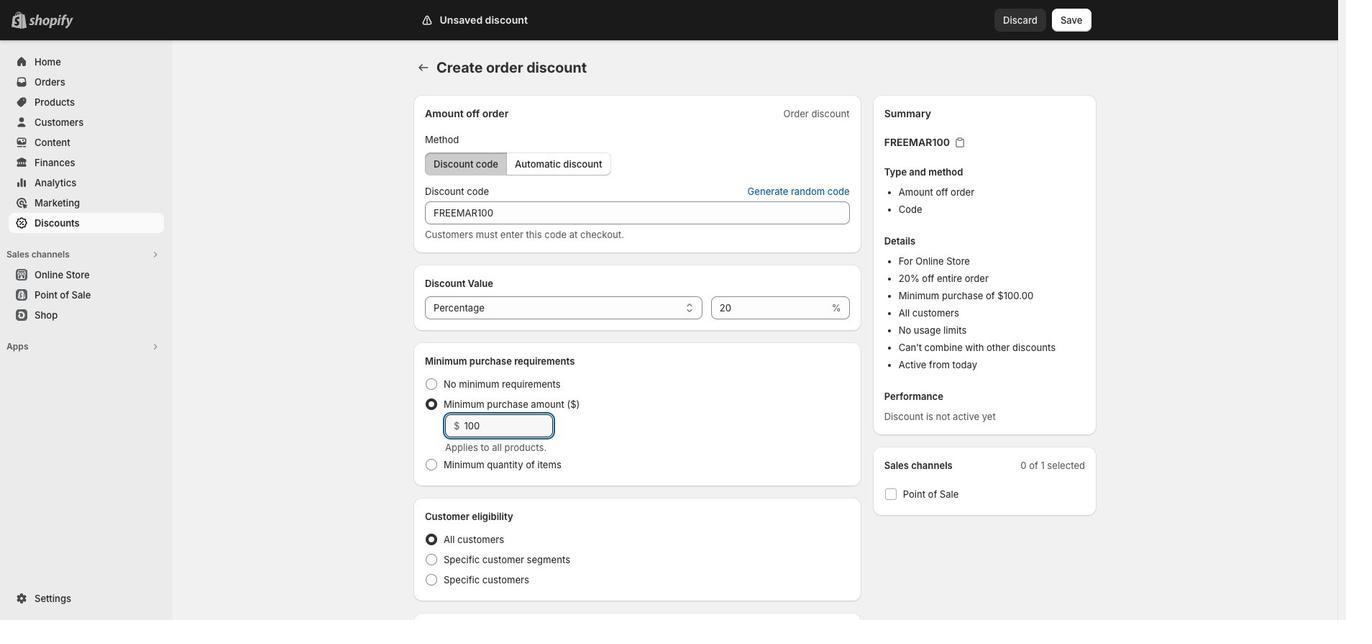 Task type: vqa. For each thing, say whether or not it's contained in the screenshot.
My Store "icon"
no



Task type: locate. For each thing, give the bounding box(es) containing it.
None text field
[[711, 296, 829, 319]]

0.00 text field
[[464, 414, 553, 437]]

None text field
[[425, 201, 850, 224]]



Task type: describe. For each thing, give the bounding box(es) containing it.
shopify image
[[29, 14, 73, 29]]



